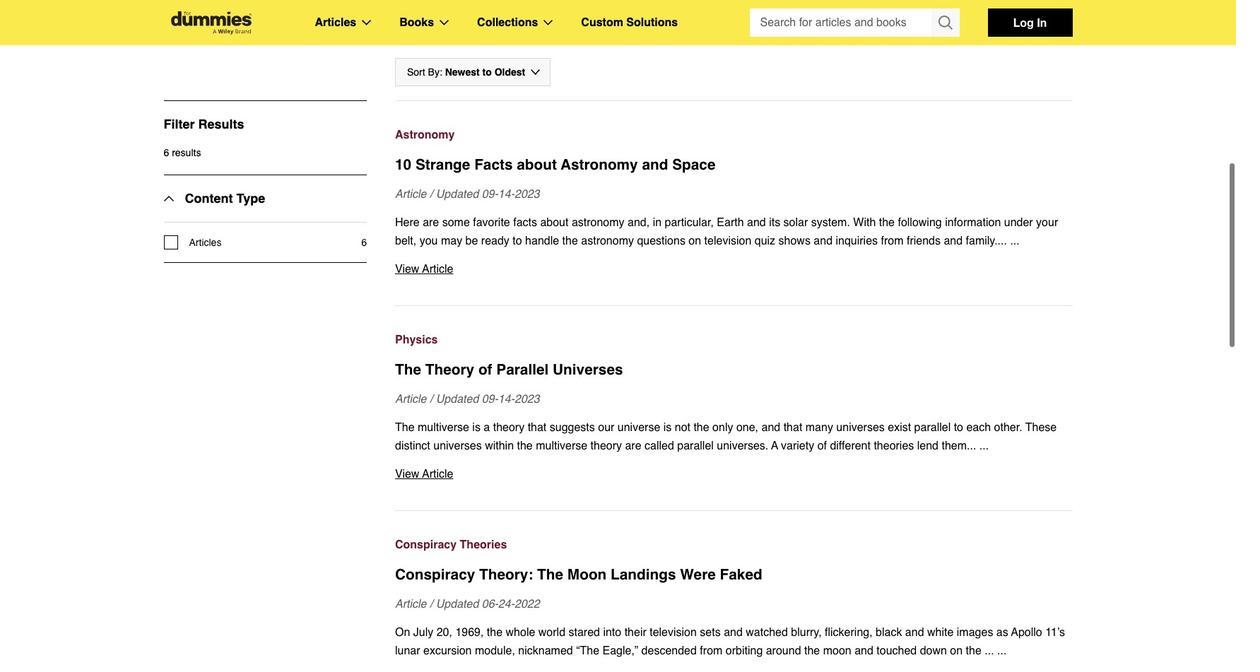 Task type: locate. For each thing, give the bounding box(es) containing it.
from inside the on july 20, 1969, the whole world stared into their television sets and watched blurry, flickering, black and white images as apollo 11's lunar excursion module, nicknamed "the eagle," descended from orbiting around the moon and touched down on the ...
[[700, 645, 723, 658]]

multiverse
[[418, 421, 469, 434], [536, 440, 588, 453]]

the left moon
[[537, 566, 564, 583]]

the inside the multiverse is a theory that suggests our universe is not the only one, and that many universes exist parallel to each other. these distinct universes within the multiverse theory are called parallel universes. a variety of different theories lend them...
[[395, 421, 415, 434]]

astronomy up strange
[[395, 129, 455, 141]]

1 14- from the top
[[498, 188, 515, 201]]

conspiracy for conspiracy theory: the moon landings were faked
[[395, 566, 475, 583]]

view article for theory
[[395, 468, 454, 481]]

2 view article link from the top
[[395, 465, 1073, 484]]

1 updated from the top
[[436, 188, 479, 201]]

1 09- from the top
[[482, 188, 498, 201]]

0 vertical spatial 6
[[164, 147, 169, 158]]

article / updated 09-14-2023 up a
[[395, 393, 540, 406]]

0 vertical spatial updated
[[436, 188, 479, 201]]

open book categories image
[[440, 20, 449, 25]]

to down the facts
[[513, 235, 522, 247]]

1 vertical spatial astronomy
[[561, 156, 638, 173]]

1 horizontal spatial theory
[[591, 440, 622, 453]]

orbiting
[[726, 645, 763, 658]]

updated for theory:
[[436, 598, 479, 611]]

updated
[[436, 188, 479, 201], [436, 393, 479, 406], [436, 598, 479, 611]]

09- up favorite
[[482, 188, 498, 201]]

theory up within
[[493, 421, 525, 434]]

on july 20, 1969, the whole world stared into their television sets and watched blurry, flickering, black and white images as apollo 11's lunar excursion module, nicknamed "the eagle," descended from orbiting around the moon and touched down on the ...
[[395, 627, 1066, 658]]

exist
[[888, 421, 912, 434]]

astronomy down and,
[[581, 235, 634, 247]]

0 vertical spatial 14-
[[498, 188, 515, 201]]

1 vertical spatial parallel
[[678, 440, 714, 453]]

black
[[876, 627, 903, 639]]

1 vertical spatial multiverse
[[536, 440, 588, 453]]

1 vertical spatial the
[[395, 421, 415, 434]]

the up distinct
[[395, 421, 415, 434]]

1 horizontal spatial is
[[664, 421, 672, 434]]

2 is from the left
[[664, 421, 672, 434]]

0 vertical spatial view
[[395, 263, 420, 276]]

1 horizontal spatial of
[[818, 440, 827, 453]]

astronomy left and,
[[572, 216, 625, 229]]

module,
[[475, 645, 515, 658]]

2 view from the top
[[395, 468, 420, 481]]

2 vertical spatial to
[[954, 421, 964, 434]]

1 that from the left
[[528, 421, 547, 434]]

0 horizontal spatial on
[[689, 235, 702, 247]]

2 that from the left
[[784, 421, 803, 434]]

the multiverse is a theory that suggests our universe is not the only one, and that many universes exist parallel to each other. these distinct universes within the multiverse theory are called parallel universes. a variety of different theories lend them...
[[395, 421, 1057, 453]]

view article
[[395, 263, 454, 276], [395, 468, 454, 481]]

from inside here are some favorite facts about astronomy and, in particular, earth and its solar system. with the following information under your belt, you may be ready to handle the astronomy questions on television quiz shows and inquiries from friends and family....
[[881, 235, 904, 247]]

0 vertical spatial of
[[479, 361, 493, 378]]

that
[[528, 421, 547, 434], [784, 421, 803, 434]]

articles down the content at the top left of the page
[[189, 237, 222, 248]]

astronomy
[[572, 216, 625, 229], [581, 235, 634, 247]]

universes up different
[[837, 421, 885, 434]]

results
[[172, 147, 201, 158]]

10
[[395, 156, 412, 173]]

0 horizontal spatial of
[[479, 361, 493, 378]]

of right theory at the bottom left of page
[[479, 361, 493, 378]]

updated up some
[[436, 188, 479, 201]]

3 / from the top
[[430, 598, 433, 611]]

following
[[898, 216, 942, 229]]

view down distinct
[[395, 468, 420, 481]]

are up the you
[[423, 216, 439, 229]]

1 vertical spatial to
[[513, 235, 522, 247]]

2023 for parallel
[[515, 393, 540, 406]]

0 horizontal spatial are
[[423, 216, 439, 229]]

updated for strange
[[436, 188, 479, 201]]

a
[[772, 440, 779, 453]]

1 vertical spatial from
[[700, 645, 723, 658]]

log
[[1014, 16, 1034, 29]]

articles left open article categories image
[[315, 16, 357, 29]]

0 vertical spatial from
[[881, 235, 904, 247]]

0 horizontal spatial theory
[[493, 421, 525, 434]]

may
[[441, 235, 463, 247]]

0 vertical spatial multiverse
[[418, 421, 469, 434]]

watched
[[746, 627, 788, 639]]

1 horizontal spatial astronomy
[[561, 156, 638, 173]]

and
[[642, 156, 669, 173], [747, 216, 766, 229], [814, 235, 833, 247], [944, 235, 963, 247], [762, 421, 781, 434], [724, 627, 743, 639], [906, 627, 925, 639], [855, 645, 874, 658]]

2 vertical spatial /
[[430, 598, 433, 611]]

/ up july
[[430, 598, 433, 611]]

1 vertical spatial about
[[541, 216, 569, 229]]

and left its
[[747, 216, 766, 229]]

touched
[[877, 645, 917, 658]]

1 vertical spatial theory
[[591, 440, 622, 453]]

1 horizontal spatial to
[[513, 235, 522, 247]]

articles for books
[[315, 16, 357, 29]]

article / updated 06-24-2022
[[395, 598, 540, 611]]

the
[[395, 361, 421, 378], [395, 421, 415, 434], [537, 566, 564, 583]]

0 vertical spatial to
[[483, 66, 492, 78]]

09- up a
[[482, 393, 498, 406]]

television inside here are some favorite facts about astronomy and, in particular, earth and its solar system. with the following information under your belt, you may be ready to handle the astronomy questions on television quiz shows and inquiries from friends and family....
[[705, 235, 752, 247]]

updated down theory at the bottom left of page
[[436, 393, 479, 406]]

here are some favorite facts about astronomy and, in particular, earth and its solar system. with the following information under your belt, you may be ready to handle the astronomy questions on television quiz shows and inquiries from friends and family....
[[395, 216, 1059, 247]]

stared
[[569, 627, 600, 639]]

1 view from the top
[[395, 263, 420, 276]]

0 horizontal spatial astronomy
[[395, 129, 455, 141]]

0 horizontal spatial universes
[[434, 440, 482, 453]]

solutions
[[627, 16, 678, 29]]

of
[[479, 361, 493, 378], [818, 440, 827, 453]]

10 strange facts about astronomy and space
[[395, 156, 716, 173]]

14- down the theory of parallel universes
[[498, 393, 515, 406]]

0 vertical spatial astronomy
[[395, 129, 455, 141]]

theory
[[426, 361, 475, 378]]

custom solutions link
[[582, 13, 678, 32]]

variety
[[781, 440, 815, 453]]

group
[[750, 8, 960, 37]]

within
[[485, 440, 514, 453]]

0 vertical spatial television
[[705, 235, 752, 247]]

2 updated from the top
[[436, 393, 479, 406]]

6 for 6 results
[[164, 147, 169, 158]]

0 horizontal spatial 6
[[164, 147, 169, 158]]

2 view article from the top
[[395, 468, 454, 481]]

parallel up lend
[[915, 421, 951, 434]]

on down particular,
[[689, 235, 702, 247]]

are
[[423, 216, 439, 229], [625, 440, 642, 453]]

0 horizontal spatial from
[[700, 645, 723, 658]]

1 view article from the top
[[395, 263, 454, 276]]

2 / from the top
[[430, 393, 433, 406]]

0 vertical spatial about
[[517, 156, 557, 173]]

1 vertical spatial astronomy
[[581, 235, 634, 247]]

about right 'facts'
[[517, 156, 557, 173]]

1 horizontal spatial are
[[625, 440, 642, 453]]

log in link
[[988, 8, 1073, 37]]

view down 'belt,'
[[395, 263, 420, 276]]

view article link down here are some favorite facts about astronomy and, in particular, earth and its solar system. with the following information under your belt, you may be ready to handle the astronomy questions on television quiz shows and inquiries from friends and family....
[[395, 260, 1073, 279]]

television down earth
[[705, 235, 752, 247]]

1 vertical spatial of
[[818, 440, 827, 453]]

view for the
[[395, 468, 420, 481]]

1 horizontal spatial on
[[951, 645, 963, 658]]

1 vertical spatial view
[[395, 468, 420, 481]]

1 vertical spatial view article
[[395, 468, 454, 481]]

television up descended at the bottom right
[[650, 627, 697, 639]]

view
[[395, 263, 420, 276], [395, 468, 420, 481]]

20,
[[437, 627, 453, 639]]

0 vertical spatial view article
[[395, 263, 454, 276]]

physics link
[[395, 331, 1073, 349]]

its
[[769, 216, 781, 229]]

custom
[[582, 16, 624, 29]]

0 vertical spatial the
[[395, 361, 421, 378]]

2 vertical spatial updated
[[436, 598, 479, 611]]

about up handle
[[541, 216, 569, 229]]

multiverse up distinct
[[418, 421, 469, 434]]

2 2023 from the top
[[515, 393, 540, 406]]

2 14- from the top
[[498, 393, 515, 406]]

articles from contemplating the cosmos
[[164, 8, 597, 35]]

filter results
[[164, 117, 244, 132]]

conspiracy theories link
[[395, 536, 1073, 554]]

0 vertical spatial /
[[430, 188, 433, 201]]

sort
[[407, 66, 425, 78]]

from
[[881, 235, 904, 247], [700, 645, 723, 658]]

parallel down the not
[[678, 440, 714, 453]]

2023 for about
[[515, 188, 540, 201]]

distinct
[[395, 440, 431, 453]]

2 horizontal spatial to
[[954, 421, 964, 434]]

0 horizontal spatial to
[[483, 66, 492, 78]]

the down physics
[[395, 361, 421, 378]]

around
[[766, 645, 802, 658]]

2 article / updated 09-14-2023 from the top
[[395, 393, 540, 406]]

the for the multiverse is a theory that suggests our universe is not the only one, and that many universes exist parallel to each other. these distinct universes within the multiverse theory are called parallel universes. a variety of different theories lend them...
[[395, 421, 415, 434]]

/ down theory at the bottom left of page
[[430, 393, 433, 406]]

conspiracy theory: the moon landings were faked
[[395, 566, 763, 583]]

1 vertical spatial 09-
[[482, 393, 498, 406]]

6
[[164, 147, 169, 158], [361, 237, 367, 248]]

1 vertical spatial /
[[430, 393, 433, 406]]

sets
[[700, 627, 721, 639]]

1 horizontal spatial 6
[[361, 237, 367, 248]]

0 vertical spatial 09-
[[482, 188, 498, 201]]

is left the not
[[664, 421, 672, 434]]

2 09- from the top
[[482, 393, 498, 406]]

universes
[[837, 421, 885, 434], [434, 440, 482, 453]]

updated up 1969,
[[436, 598, 479, 611]]

14-
[[498, 188, 515, 201], [498, 393, 515, 406]]

and left space
[[642, 156, 669, 173]]

6 left results
[[164, 147, 169, 158]]

0 horizontal spatial that
[[528, 421, 547, 434]]

from left friends
[[881, 235, 904, 247]]

is left a
[[473, 421, 481, 434]]

view article link
[[395, 260, 1073, 279], [395, 465, 1073, 484]]

24-
[[498, 598, 515, 611]]

collections
[[477, 16, 538, 29]]

0 vertical spatial on
[[689, 235, 702, 247]]

and,
[[628, 216, 650, 229]]

theory down our at bottom left
[[591, 440, 622, 453]]

1 vertical spatial 6
[[361, 237, 367, 248]]

6 results
[[164, 147, 201, 158]]

article / updated 09-14-2023 up some
[[395, 188, 540, 201]]

2023 down parallel
[[515, 393, 540, 406]]

0 horizontal spatial is
[[473, 421, 481, 434]]

universes.
[[717, 440, 769, 453]]

called
[[645, 440, 674, 453]]

conspiracy down "conspiracy theories" at left bottom
[[395, 566, 475, 583]]

view article down the you
[[395, 263, 454, 276]]

0 vertical spatial article / updated 09-14-2023
[[395, 188, 540, 201]]

/ for the
[[430, 393, 433, 406]]

view for 10
[[395, 263, 420, 276]]

11's
[[1046, 627, 1066, 639]]

our
[[598, 421, 615, 434]]

landings
[[611, 566, 676, 583]]

1 article / updated 09-14-2023 from the top
[[395, 188, 540, 201]]

article up here
[[395, 188, 427, 201]]

article up distinct
[[395, 393, 427, 406]]

blurry,
[[792, 627, 822, 639]]

shows
[[779, 235, 811, 247]]

on right down
[[951, 645, 963, 658]]

that up variety
[[784, 421, 803, 434]]

custom solutions
[[582, 16, 678, 29]]

belt,
[[395, 235, 417, 247]]

lunar
[[395, 645, 420, 658]]

astronomy up and,
[[561, 156, 638, 173]]

0 vertical spatial 2023
[[515, 188, 540, 201]]

2 conspiracy from the top
[[395, 566, 475, 583]]

articles for 6
[[189, 237, 222, 248]]

to up them...
[[954, 421, 964, 434]]

1 vertical spatial universes
[[434, 440, 482, 453]]

0 vertical spatial conspiracy
[[395, 539, 457, 552]]

view article for strange
[[395, 263, 454, 276]]

to left oldest
[[483, 66, 492, 78]]

1 view article link from the top
[[395, 260, 1073, 279]]

1 vertical spatial 2023
[[515, 393, 540, 406]]

1 horizontal spatial from
[[881, 235, 904, 247]]

system.
[[812, 216, 851, 229]]

0 vertical spatial are
[[423, 216, 439, 229]]

1 vertical spatial on
[[951, 645, 963, 658]]

universes left within
[[434, 440, 482, 453]]

0 horizontal spatial television
[[650, 627, 697, 639]]

0 vertical spatial parallel
[[915, 421, 951, 434]]

and up a
[[762, 421, 781, 434]]

the for the theory of parallel universes
[[395, 361, 421, 378]]

0 horizontal spatial parallel
[[678, 440, 714, 453]]

of down the many
[[818, 440, 827, 453]]

0 horizontal spatial multiverse
[[418, 421, 469, 434]]

1 conspiracy from the top
[[395, 539, 457, 552]]

1 2023 from the top
[[515, 188, 540, 201]]

1 horizontal spatial universes
[[837, 421, 885, 434]]

1 vertical spatial view article link
[[395, 465, 1073, 484]]

0 vertical spatial universes
[[837, 421, 885, 434]]

are down universe
[[625, 440, 642, 453]]

/ down strange
[[430, 188, 433, 201]]

article up on
[[395, 598, 427, 611]]

images
[[957, 627, 994, 639]]

multiverse down suggests
[[536, 440, 588, 453]]

1 vertical spatial are
[[625, 440, 642, 453]]

content
[[185, 191, 233, 206]]

the right with
[[879, 216, 895, 229]]

parallel
[[497, 361, 549, 378]]

14- up favorite
[[498, 188, 515, 201]]

parallel
[[915, 421, 951, 434], [678, 440, 714, 453]]

1 vertical spatial television
[[650, 627, 697, 639]]

1 vertical spatial conspiracy
[[395, 566, 475, 583]]

6 left 'belt,'
[[361, 237, 367, 248]]

the
[[468, 8, 502, 35], [879, 216, 895, 229], [563, 235, 578, 247], [694, 421, 710, 434], [517, 440, 533, 453], [487, 627, 503, 639], [805, 645, 820, 658], [966, 645, 982, 658]]

from down sets
[[700, 645, 723, 658]]

about
[[517, 156, 557, 173], [541, 216, 569, 229]]

on
[[689, 235, 702, 247], [951, 645, 963, 658]]

0 vertical spatial view article link
[[395, 260, 1073, 279]]

1 vertical spatial updated
[[436, 393, 479, 406]]

article
[[395, 188, 427, 201], [422, 263, 454, 276], [395, 393, 427, 406], [422, 468, 454, 481], [395, 598, 427, 611]]

view article down distinct
[[395, 468, 454, 481]]

view article link down the universes.
[[395, 465, 1073, 484]]

2023 up the facts
[[515, 188, 540, 201]]

3 updated from the top
[[436, 598, 479, 611]]

1 horizontal spatial multiverse
[[536, 440, 588, 453]]

1 vertical spatial article / updated 09-14-2023
[[395, 393, 540, 406]]

that left suggests
[[528, 421, 547, 434]]

to inside the multiverse is a theory that suggests our universe is not the only one, and that many universes exist parallel to each other. these distinct universes within the multiverse theory are called parallel universes. a variety of different theories lend them...
[[954, 421, 964, 434]]

in
[[653, 216, 662, 229]]

1 horizontal spatial television
[[705, 235, 752, 247]]

1 horizontal spatial that
[[784, 421, 803, 434]]

handle
[[525, 235, 559, 247]]

conspiracy left theories on the left of the page
[[395, 539, 457, 552]]

filter
[[164, 117, 195, 132]]

facts
[[475, 156, 513, 173]]

1 / from the top
[[430, 188, 433, 201]]

moon
[[824, 645, 852, 658]]

not
[[675, 421, 691, 434]]

1 vertical spatial 14-
[[498, 393, 515, 406]]



Task type: describe. For each thing, give the bounding box(es) containing it.
their
[[625, 627, 647, 639]]

july
[[414, 627, 434, 639]]

are inside the multiverse is a theory that suggests our universe is not the only one, and that many universes exist parallel to each other. these distinct universes within the multiverse theory are called parallel universes. a variety of different theories lend them...
[[625, 440, 642, 453]]

open collections list image
[[544, 20, 553, 25]]

article down distinct
[[422, 468, 454, 481]]

world
[[539, 627, 566, 639]]

conspiracy theory: the moon landings were faked link
[[395, 564, 1073, 586]]

conspiracy theories
[[395, 539, 507, 552]]

and down information
[[944, 235, 963, 247]]

favorite
[[473, 216, 510, 229]]

friends
[[907, 235, 941, 247]]

0 vertical spatial theory
[[493, 421, 525, 434]]

whole
[[506, 627, 536, 639]]

as
[[997, 627, 1009, 639]]

astronomy inside astronomy link
[[395, 129, 455, 141]]

your
[[1037, 216, 1059, 229]]

descended
[[642, 645, 697, 658]]

and up orbiting
[[724, 627, 743, 639]]

physics
[[395, 334, 438, 346]]

family....
[[966, 235, 1008, 247]]

the left the ...
[[966, 645, 982, 658]]

article for 10
[[395, 188, 427, 201]]

here
[[395, 216, 420, 229]]

books
[[400, 16, 434, 29]]

/ for conspiracy
[[430, 598, 433, 611]]

2022
[[515, 598, 540, 611]]

space
[[673, 156, 716, 173]]

0 vertical spatial astronomy
[[572, 216, 625, 229]]

strange
[[416, 156, 470, 173]]

each
[[967, 421, 991, 434]]

09- for of
[[482, 393, 498, 406]]

with
[[854, 216, 876, 229]]

lend
[[918, 440, 939, 453]]

and inside the multiverse is a theory that suggests our universe is not the only one, and that many universes exist parallel to each other. these distinct universes within the multiverse theory are called parallel universes. a variety of different theories lend them...
[[762, 421, 781, 434]]

cosmos
[[508, 8, 597, 35]]

the theory of parallel universes link
[[395, 359, 1073, 380]]

and inside 10 strange facts about astronomy and space 'link'
[[642, 156, 669, 173]]

some
[[442, 216, 470, 229]]

the right open book categories icon
[[468, 8, 502, 35]]

09- for facts
[[482, 188, 498, 201]]

contemplating
[[303, 8, 462, 35]]

earth
[[717, 216, 744, 229]]

excursion
[[424, 645, 472, 658]]

updated for theory
[[436, 393, 479, 406]]

from
[[244, 8, 297, 35]]

1969,
[[456, 627, 484, 639]]

theories
[[874, 440, 915, 453]]

articles left from on the left top of the page
[[164, 8, 238, 35]]

article for conspiracy
[[395, 598, 427, 611]]

the right the not
[[694, 421, 710, 434]]

information
[[946, 216, 1002, 229]]

open article categories image
[[362, 20, 371, 25]]

2 vertical spatial the
[[537, 566, 564, 583]]

under
[[1005, 216, 1034, 229]]

view article link for 10 strange facts about astronomy and space
[[395, 260, 1073, 279]]

other.
[[995, 421, 1023, 434]]

/ for 10
[[430, 188, 433, 201]]

on
[[395, 627, 410, 639]]

be
[[466, 235, 478, 247]]

the right within
[[517, 440, 533, 453]]

facts
[[514, 216, 537, 229]]

the up module,
[[487, 627, 503, 639]]

1 is from the left
[[473, 421, 481, 434]]

are inside here are some favorite facts about astronomy and, in particular, earth and its solar system. with the following information under your belt, you may be ready to handle the astronomy questions on television quiz shows and inquiries from friends and family....
[[423, 216, 439, 229]]

eagle,"
[[603, 645, 639, 658]]

cookie consent banner dialog
[[0, 614, 1237, 665]]

one,
[[737, 421, 759, 434]]

inquiries
[[836, 235, 878, 247]]

type
[[237, 191, 265, 206]]

oldest
[[495, 66, 526, 78]]

by:
[[428, 66, 443, 78]]

article / updated 09-14-2023 for theory
[[395, 393, 540, 406]]

newest
[[445, 66, 480, 78]]

moon
[[568, 566, 607, 583]]

10 strange facts about astronomy and space link
[[395, 154, 1073, 175]]

Search for articles and books text field
[[750, 8, 933, 37]]

a
[[484, 421, 490, 434]]

and down "system."
[[814, 235, 833, 247]]

the down blurry,
[[805, 645, 820, 658]]

nicknamed
[[519, 645, 573, 658]]

questions
[[637, 235, 686, 247]]

television inside the on july 20, 1969, the whole world stared into their television sets and watched blurry, flickering, black and white images as apollo 11's lunar excursion module, nicknamed "the eagle," descended from orbiting around the moon and touched down on the ...
[[650, 627, 697, 639]]

article for the
[[395, 393, 427, 406]]

logo image
[[164, 11, 258, 34]]

astronomy link
[[395, 126, 1073, 144]]

suggests
[[550, 421, 595, 434]]

"the
[[576, 645, 600, 658]]

faked
[[720, 566, 763, 583]]

6 for 6
[[361, 237, 367, 248]]

the theory of parallel universes
[[395, 361, 623, 378]]

were
[[680, 566, 716, 583]]

article / updated 09-14-2023 for strange
[[395, 188, 540, 201]]

and up touched
[[906, 627, 925, 639]]

theories
[[460, 539, 507, 552]]

only
[[713, 421, 734, 434]]

to inside here are some favorite facts about astronomy and, in particular, earth and its solar system. with the following information under your belt, you may be ready to handle the astronomy questions on television quiz shows and inquiries from friends and family....
[[513, 235, 522, 247]]

article down the you
[[422, 263, 454, 276]]

and down flickering,
[[855, 645, 874, 658]]

universe
[[618, 421, 661, 434]]

view article link for the theory of parallel universes
[[395, 465, 1073, 484]]

particular,
[[665, 216, 714, 229]]

many
[[806, 421, 834, 434]]

down
[[920, 645, 948, 658]]

06-
[[482, 598, 498, 611]]

on inside here are some favorite facts about astronomy and, in particular, earth and its solar system. with the following information under your belt, you may be ready to handle the astronomy questions on television quiz shows and inquiries from friends and family....
[[689, 235, 702, 247]]

universes
[[553, 361, 623, 378]]

1 horizontal spatial parallel
[[915, 421, 951, 434]]

of inside the multiverse is a theory that suggests our universe is not the only one, and that many universes exist parallel to each other. these distinct universes within the multiverse theory are called parallel universes. a variety of different theories lend them...
[[818, 440, 827, 453]]

astronomy inside 10 strange facts about astronomy and space 'link'
[[561, 156, 638, 173]]

conspiracy for conspiracy theories
[[395, 539, 457, 552]]

about inside here are some favorite facts about astronomy and, in particular, earth and its solar system. with the following information under your belt, you may be ready to handle the astronomy questions on television quiz shows and inquiries from friends and family....
[[541, 216, 569, 229]]

on inside the on july 20, 1969, the whole world stared into their television sets and watched blurry, flickering, black and white images as apollo 11's lunar excursion module, nicknamed "the eagle," descended from orbiting around the moon and touched down on the ...
[[951, 645, 963, 658]]

14- for about
[[498, 188, 515, 201]]

the right handle
[[563, 235, 578, 247]]

content type button
[[164, 175, 265, 222]]

you
[[420, 235, 438, 247]]

about inside 'link'
[[517, 156, 557, 173]]

...
[[985, 645, 995, 658]]

14- for parallel
[[498, 393, 515, 406]]

sort by: newest to oldest
[[407, 66, 526, 78]]

results
[[198, 117, 244, 132]]

them...
[[942, 440, 977, 453]]



Task type: vqa. For each thing, say whether or not it's contained in the screenshot.
ARTICLE / UPDATED 07-19-2022 for Boards
no



